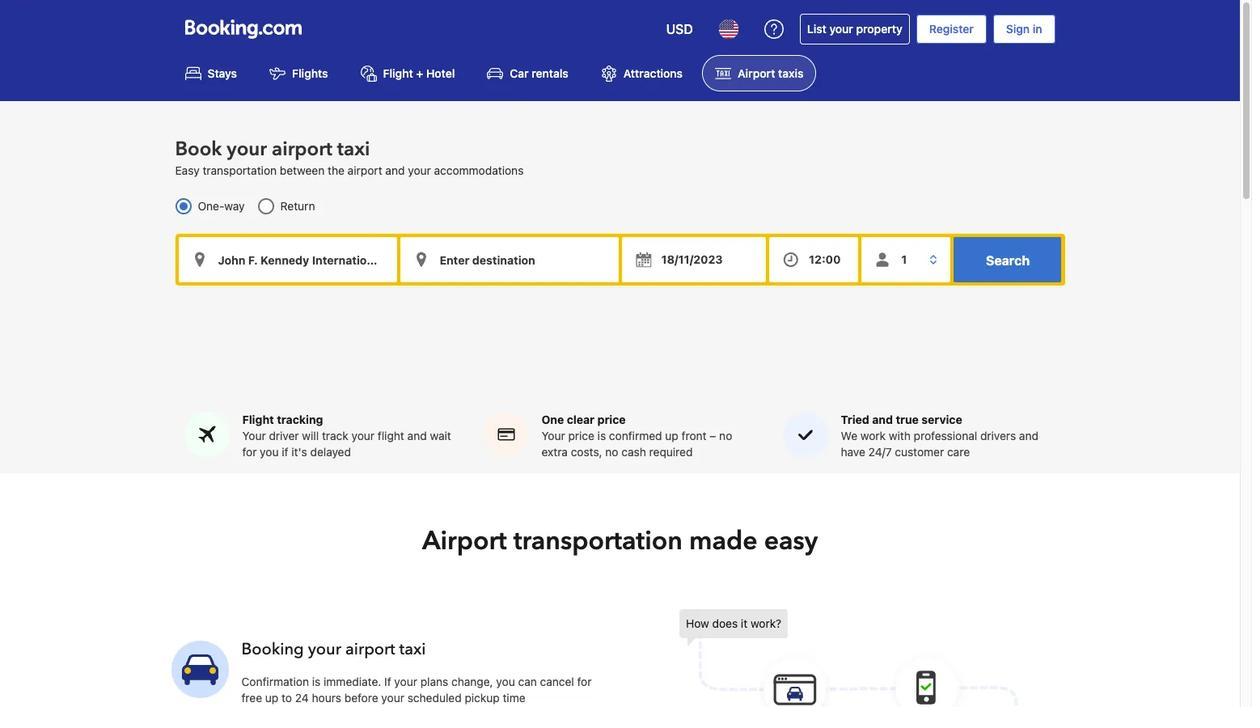 Task type: describe. For each thing, give the bounding box(es) containing it.
extra
[[542, 445, 568, 459]]

clear
[[567, 413, 595, 427]]

your inside flight tracking your driver will track your flight and wait for you if it's delayed
[[242, 429, 266, 443]]

track
[[322, 429, 349, 443]]

booking
[[242, 639, 304, 660]]

easy
[[764, 524, 818, 559]]

your right if on the bottom
[[394, 675, 417, 689]]

airport transportation made easy
[[422, 524, 818, 559]]

stays link
[[172, 55, 250, 92]]

plans
[[421, 675, 448, 689]]

one-way
[[198, 199, 245, 213]]

between
[[280, 164, 325, 177]]

taxi for book
[[337, 136, 370, 163]]

with
[[889, 429, 911, 443]]

car rentals
[[510, 67, 569, 80]]

and inside flight tracking your driver will track your flight and wait for you if it's delayed
[[408, 429, 427, 443]]

time
[[503, 691, 526, 705]]

stays
[[208, 67, 237, 80]]

change,
[[452, 675, 493, 689]]

flight
[[378, 429, 404, 443]]

to
[[282, 691, 292, 705]]

usd
[[666, 22, 693, 36]]

taxi for booking
[[399, 639, 426, 660]]

airport for booking
[[345, 639, 395, 660]]

for for confirmation is immediate. if your plans change, you can cancel for free up to 24 hours before your scheduled pickup time
[[577, 675, 592, 689]]

is inside one clear price your price is confirmed up front – no extra costs, no cash required
[[598, 429, 606, 443]]

it's
[[292, 445, 307, 459]]

usd button
[[657, 10, 703, 49]]

scheduled
[[408, 691, 462, 705]]

costs,
[[571, 445, 603, 459]]

1 vertical spatial transportation
[[513, 524, 683, 559]]

register
[[930, 22, 974, 36]]

delayed
[[310, 445, 351, 459]]

confirmed
[[609, 429, 662, 443]]

can
[[518, 675, 537, 689]]

you inside the confirmation is immediate. if your plans change, you can cancel for free up to 24 hours before your scheduled pickup time
[[496, 675, 515, 689]]

airport for book
[[272, 136, 332, 163]]

18/11/2023 button
[[622, 237, 766, 283]]

front
[[682, 429, 707, 443]]

flight + hotel
[[383, 67, 455, 80]]

return
[[280, 199, 315, 213]]

sign
[[1006, 22, 1030, 36]]

rentals
[[532, 67, 569, 80]]

0 vertical spatial no
[[719, 429, 733, 443]]

it
[[741, 617, 748, 630]]

1 vertical spatial airport
[[348, 164, 382, 177]]

how does it work?
[[686, 617, 782, 630]]

tried and true service we work with professional drivers and have 24/7 customer care
[[841, 413, 1039, 459]]

professional
[[914, 429, 978, 443]]

list your property
[[807, 22, 903, 36]]

taxis
[[778, 67, 804, 80]]

sign in
[[1006, 22, 1043, 36]]

24
[[295, 691, 309, 705]]

tracking
[[277, 413, 323, 427]]

flights link
[[257, 55, 341, 92]]

attractions link
[[588, 55, 696, 92]]

flight + hotel link
[[348, 55, 468, 92]]

car rentals link
[[474, 55, 582, 92]]

hours
[[312, 691, 341, 705]]

is inside the confirmation is immediate. if your plans change, you can cancel for free up to 24 hours before your scheduled pickup time
[[312, 675, 321, 689]]

confirmation
[[242, 675, 309, 689]]

flights
[[292, 67, 328, 80]]

Enter pick-up location text field
[[178, 237, 397, 283]]

car
[[510, 67, 529, 80]]

work?
[[751, 617, 782, 630]]

drivers
[[981, 429, 1016, 443]]

we
[[841, 429, 858, 443]]

18/11/2023
[[661, 253, 723, 266]]

flight for flight + hotel
[[383, 67, 413, 80]]

in
[[1033, 22, 1043, 36]]

1 vertical spatial no
[[606, 445, 619, 459]]

have
[[841, 445, 866, 459]]

your inside one clear price your price is confirmed up front – no extra costs, no cash required
[[542, 429, 565, 443]]

before
[[345, 691, 378, 705]]

made
[[689, 524, 758, 559]]

if
[[384, 675, 391, 689]]



Task type: vqa. For each thing, say whether or not it's contained in the screenshot.
taxi
yes



Task type: locate. For each thing, give the bounding box(es) containing it.
transportation
[[203, 164, 277, 177], [513, 524, 683, 559]]

0 vertical spatial flight
[[383, 67, 413, 80]]

one
[[542, 413, 564, 427]]

1 vertical spatial flight
[[242, 413, 274, 427]]

1 horizontal spatial transportation
[[513, 524, 683, 559]]

up
[[665, 429, 679, 443], [265, 691, 279, 705]]

12:00
[[809, 253, 841, 266]]

your left accommodations
[[408, 164, 431, 177]]

you left "if"
[[260, 445, 279, 459]]

airport for airport transportation made easy
[[422, 524, 507, 559]]

booking your airport taxi
[[242, 639, 426, 660]]

no right –
[[719, 429, 733, 443]]

confirmation is immediate. if your plans change, you can cancel for free up to 24 hours before your scheduled pickup time
[[242, 675, 592, 705]]

you up time
[[496, 675, 515, 689]]

sign in link
[[993, 15, 1056, 44]]

0 vertical spatial up
[[665, 429, 679, 443]]

search button
[[954, 237, 1062, 283]]

up inside the confirmation is immediate. if your plans change, you can cancel for free up to 24 hours before your scheduled pickup time
[[265, 691, 279, 705]]

2 your from the left
[[542, 429, 565, 443]]

book
[[175, 136, 222, 163]]

your
[[242, 429, 266, 443], [542, 429, 565, 443]]

hotel
[[426, 67, 455, 80]]

property
[[856, 22, 903, 36]]

price
[[598, 413, 626, 427], [568, 429, 595, 443]]

0 vertical spatial taxi
[[337, 136, 370, 163]]

0 vertical spatial for
[[242, 445, 257, 459]]

easy
[[175, 164, 200, 177]]

taxi up plans
[[399, 639, 426, 660]]

you
[[260, 445, 279, 459], [496, 675, 515, 689]]

1 horizontal spatial airport
[[738, 67, 775, 80]]

0 vertical spatial airport
[[738, 67, 775, 80]]

you inside flight tracking your driver will track your flight and wait for you if it's delayed
[[260, 445, 279, 459]]

1 vertical spatial airport
[[422, 524, 507, 559]]

for left "if"
[[242, 445, 257, 459]]

does
[[712, 617, 738, 630]]

1 vertical spatial up
[[265, 691, 279, 705]]

24/7
[[869, 445, 892, 459]]

list
[[807, 22, 827, 36]]

and inside book your airport taxi easy transportation between the airport and your accommodations
[[385, 164, 405, 177]]

way
[[224, 199, 245, 213]]

flight left +
[[383, 67, 413, 80]]

12:00 button
[[770, 237, 859, 283]]

1 horizontal spatial up
[[665, 429, 679, 443]]

your left driver
[[242, 429, 266, 443]]

0 horizontal spatial airport
[[422, 524, 507, 559]]

immediate.
[[324, 675, 381, 689]]

+
[[416, 67, 423, 80]]

0 horizontal spatial no
[[606, 445, 619, 459]]

price up "confirmed"
[[598, 413, 626, 427]]

up up required
[[665, 429, 679, 443]]

service
[[922, 413, 963, 427]]

tried
[[841, 413, 870, 427]]

–
[[710, 429, 716, 443]]

attractions
[[624, 67, 683, 80]]

0 horizontal spatial is
[[312, 675, 321, 689]]

taxi
[[337, 136, 370, 163], [399, 639, 426, 660]]

booking.com online hotel reservations image
[[185, 19, 301, 39]]

book your airport taxi easy transportation between the airport and your accommodations
[[175, 136, 524, 177]]

and
[[385, 164, 405, 177], [872, 413, 893, 427], [408, 429, 427, 443], [1019, 429, 1039, 443]]

wait
[[430, 429, 451, 443]]

1 horizontal spatial is
[[598, 429, 606, 443]]

1 your from the left
[[242, 429, 266, 443]]

flight up driver
[[242, 413, 274, 427]]

your
[[830, 22, 854, 36], [227, 136, 267, 163], [408, 164, 431, 177], [352, 429, 375, 443], [308, 639, 341, 660], [394, 675, 417, 689], [381, 691, 405, 705]]

and left wait
[[408, 429, 427, 443]]

pickup
[[465, 691, 500, 705]]

1 vertical spatial price
[[568, 429, 595, 443]]

no
[[719, 429, 733, 443], [606, 445, 619, 459]]

and up 'work'
[[872, 413, 893, 427]]

cash
[[622, 445, 646, 459]]

airport taxis
[[738, 67, 804, 80]]

1 vertical spatial you
[[496, 675, 515, 689]]

1 horizontal spatial no
[[719, 429, 733, 443]]

accommodations
[[434, 164, 524, 177]]

flight for flight tracking your driver will track your flight and wait for you if it's delayed
[[242, 413, 274, 427]]

how
[[686, 617, 709, 630]]

taxi up the
[[337, 136, 370, 163]]

for
[[242, 445, 257, 459], [577, 675, 592, 689]]

driver
[[269, 429, 299, 443]]

0 vertical spatial is
[[598, 429, 606, 443]]

for right cancel
[[577, 675, 592, 689]]

0 horizontal spatial your
[[242, 429, 266, 443]]

price down clear
[[568, 429, 595, 443]]

airport inside "link"
[[738, 67, 775, 80]]

1 horizontal spatial price
[[598, 413, 626, 427]]

flight tracking your driver will track your flight and wait for you if it's delayed
[[242, 413, 451, 459]]

and right drivers
[[1019, 429, 1039, 443]]

true
[[896, 413, 919, 427]]

0 horizontal spatial for
[[242, 445, 257, 459]]

airport up if on the bottom
[[345, 639, 395, 660]]

your down if on the bottom
[[381, 691, 405, 705]]

is up hours
[[312, 675, 321, 689]]

1 vertical spatial is
[[312, 675, 321, 689]]

airport right the
[[348, 164, 382, 177]]

your down the one
[[542, 429, 565, 443]]

0 horizontal spatial transportation
[[203, 164, 277, 177]]

airport up between
[[272, 136, 332, 163]]

your right track
[[352, 429, 375, 443]]

0 vertical spatial airport
[[272, 136, 332, 163]]

for inside flight tracking your driver will track your flight and wait for you if it's delayed
[[242, 445, 257, 459]]

up inside one clear price your price is confirmed up front – no extra costs, no cash required
[[665, 429, 679, 443]]

required
[[649, 445, 693, 459]]

1 horizontal spatial flight
[[383, 67, 413, 80]]

transportation inside book your airport taxi easy transportation between the airport and your accommodations
[[203, 164, 277, 177]]

one-
[[198, 199, 224, 213]]

0 horizontal spatial taxi
[[337, 136, 370, 163]]

your inside flight tracking your driver will track your flight and wait for you if it's delayed
[[352, 429, 375, 443]]

1 horizontal spatial taxi
[[399, 639, 426, 660]]

no left 'cash'
[[606, 445, 619, 459]]

your right list
[[830, 22, 854, 36]]

2 vertical spatial airport
[[345, 639, 395, 660]]

0 vertical spatial you
[[260, 445, 279, 459]]

and right the
[[385, 164, 405, 177]]

the
[[328, 164, 345, 177]]

1 horizontal spatial you
[[496, 675, 515, 689]]

0 vertical spatial price
[[598, 413, 626, 427]]

cancel
[[540, 675, 574, 689]]

1 horizontal spatial booking airport taxi image
[[680, 609, 1020, 707]]

search
[[986, 253, 1030, 268]]

your right book
[[227, 136, 267, 163]]

for for flight tracking your driver will track your flight and wait for you if it's delayed
[[242, 445, 257, 459]]

airport taxis link
[[702, 55, 817, 92]]

0 horizontal spatial price
[[568, 429, 595, 443]]

0 vertical spatial transportation
[[203, 164, 277, 177]]

1 vertical spatial for
[[577, 675, 592, 689]]

if
[[282, 445, 288, 459]]

is up costs,
[[598, 429, 606, 443]]

care
[[947, 445, 970, 459]]

your up immediate. in the bottom left of the page
[[308, 639, 341, 660]]

0 horizontal spatial you
[[260, 445, 279, 459]]

up left to
[[265, 691, 279, 705]]

0 horizontal spatial flight
[[242, 413, 274, 427]]

work
[[861, 429, 886, 443]]

taxi inside book your airport taxi easy transportation between the airport and your accommodations
[[337, 136, 370, 163]]

flight inside flight tracking your driver will track your flight and wait for you if it's delayed
[[242, 413, 274, 427]]

list your property link
[[800, 14, 910, 45]]

customer
[[895, 445, 944, 459]]

airport for airport taxis
[[738, 67, 775, 80]]

Enter destination text field
[[400, 237, 619, 283]]

for inside the confirmation is immediate. if your plans change, you can cancel for free up to 24 hours before your scheduled pickup time
[[577, 675, 592, 689]]

0 horizontal spatial up
[[265, 691, 279, 705]]

airport
[[272, 136, 332, 163], [348, 164, 382, 177], [345, 639, 395, 660]]

0 horizontal spatial booking airport taxi image
[[171, 641, 229, 698]]

register link
[[917, 15, 987, 44]]

1 horizontal spatial your
[[542, 429, 565, 443]]

one clear price your price is confirmed up front – no extra costs, no cash required
[[542, 413, 733, 459]]

will
[[302, 429, 319, 443]]

1 horizontal spatial for
[[577, 675, 592, 689]]

1 vertical spatial taxi
[[399, 639, 426, 660]]

booking airport taxi image
[[680, 609, 1020, 707], [171, 641, 229, 698]]

free
[[242, 691, 262, 705]]



